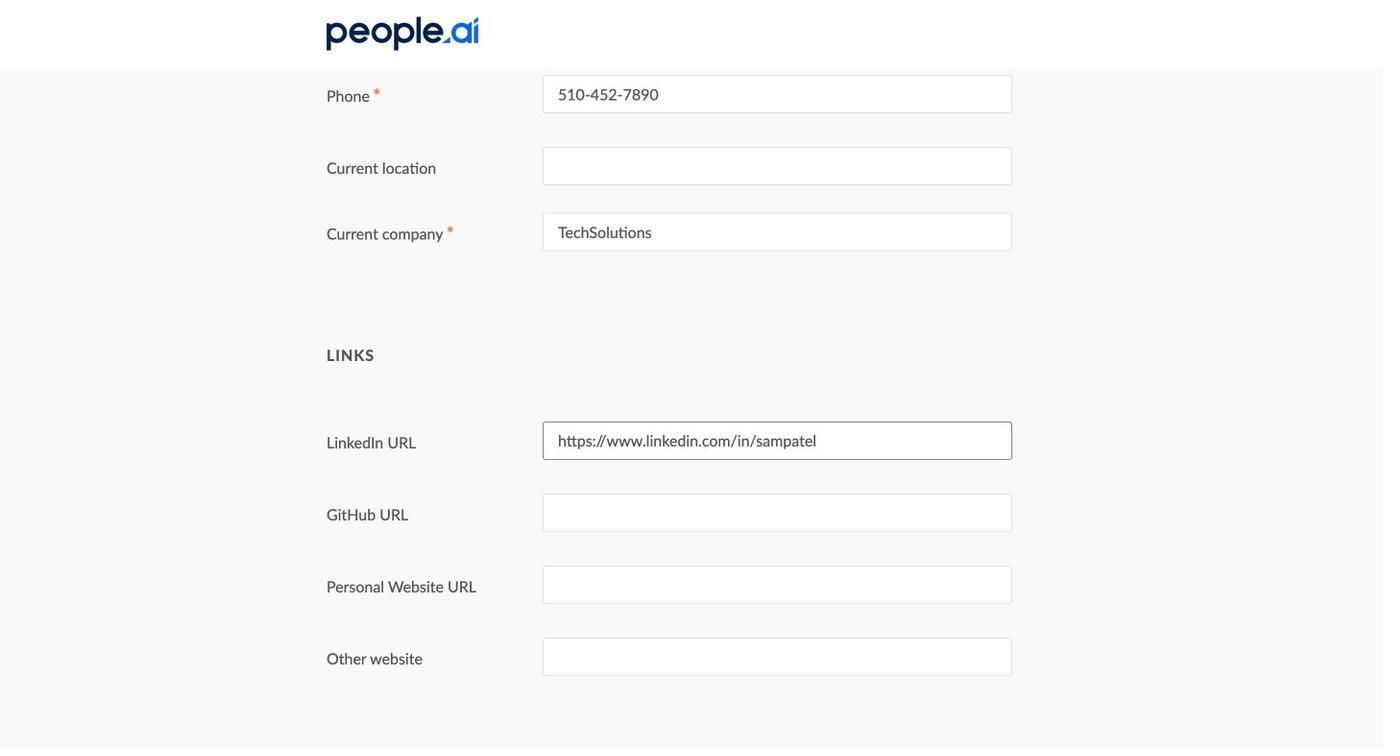 Task type: locate. For each thing, give the bounding box(es) containing it.
None text field
[[543, 494, 1012, 532], [543, 566, 1012, 604], [543, 494, 1012, 532], [543, 566, 1012, 604]]

None email field
[[543, 3, 1012, 41]]

None text field
[[543, 75, 1012, 114], [543, 147, 1012, 186], [543, 213, 1012, 251], [543, 422, 1012, 460], [543, 638, 1012, 676], [543, 75, 1012, 114], [543, 147, 1012, 186], [543, 213, 1012, 251], [543, 422, 1012, 460], [543, 638, 1012, 676]]



Task type: vqa. For each thing, say whether or not it's contained in the screenshot.
people.ai logo
yes



Task type: describe. For each thing, give the bounding box(es) containing it.
people.ai logo image
[[327, 17, 478, 50]]



